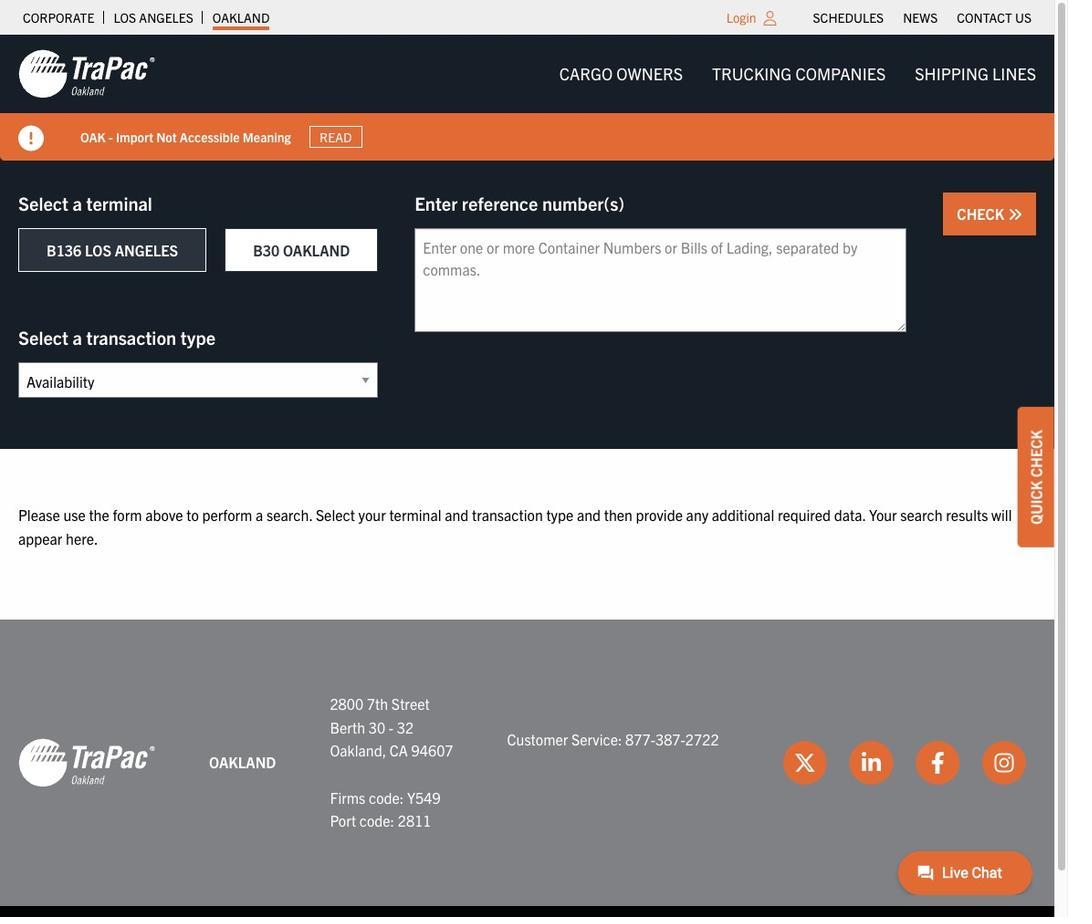 Task type: describe. For each thing, give the bounding box(es) containing it.
quick
[[1027, 481, 1045, 524]]

b30
[[253, 241, 280, 259]]

oakland,
[[330, 742, 386, 760]]

shipping lines
[[915, 63, 1036, 84]]

y549
[[407, 788, 441, 807]]

select inside please use the form above to perform a search. select your terminal and transaction type and then provide any additional required data. your search results will appear here.
[[316, 506, 355, 524]]

7th
[[367, 695, 388, 713]]

oakland inside footer
[[209, 753, 276, 772]]

oakland link
[[213, 5, 270, 30]]

the
[[89, 506, 109, 524]]

1 vertical spatial oakland
[[283, 241, 350, 259]]

select for select a transaction type
[[18, 326, 68, 349]]

menu bar inside banner
[[545, 56, 1051, 92]]

b136 los angeles
[[47, 241, 178, 259]]

Enter reference number(s) text field
[[415, 228, 907, 332]]

0 vertical spatial -
[[109, 128, 113, 145]]

387-
[[656, 730, 686, 748]]

1 vertical spatial code:
[[360, 812, 395, 830]]

corporate link
[[23, 5, 94, 30]]

shipping
[[915, 63, 989, 84]]

companies
[[796, 63, 886, 84]]

port
[[330, 812, 356, 830]]

2811
[[398, 812, 431, 830]]

30
[[369, 718, 385, 737]]

perform
[[202, 506, 252, 524]]

contact
[[957, 9, 1012, 26]]

transaction inside please use the form above to perform a search. select your terminal and transaction type and then provide any additional required data. your search results will appear here.
[[472, 506, 543, 524]]

quick check
[[1027, 430, 1045, 524]]

0 vertical spatial terminal
[[86, 192, 152, 215]]

above
[[145, 506, 183, 524]]

check button
[[944, 193, 1036, 236]]

results
[[946, 506, 988, 524]]

a inside please use the form above to perform a search. select your terminal and transaction type and then provide any additional required data. your search results will appear here.
[[256, 506, 263, 524]]

schedules
[[813, 9, 884, 26]]

ca
[[390, 742, 408, 760]]

us
[[1015, 9, 1032, 26]]

required
[[778, 506, 831, 524]]

firms
[[330, 788, 365, 807]]

please use the form above to perform a search. select your terminal and transaction type and then provide any additional required data. your search results will appear here.
[[18, 506, 1012, 547]]

street
[[392, 695, 430, 713]]

your
[[869, 506, 897, 524]]

- inside "2800 7th street berth 30 - 32 oakland, ca 94607"
[[389, 718, 394, 737]]

lines
[[993, 63, 1036, 84]]

1 vertical spatial angeles
[[115, 241, 178, 259]]

type inside please use the form above to perform a search. select your terminal and transaction type and then provide any additional required data. your search results will appear here.
[[546, 506, 574, 524]]

accessible
[[180, 128, 240, 145]]

select a transaction type
[[18, 326, 216, 349]]

0 vertical spatial los
[[114, 9, 136, 26]]

any
[[686, 506, 709, 524]]

customer
[[507, 730, 568, 748]]

import
[[116, 128, 153, 145]]

to
[[186, 506, 199, 524]]

select for select a terminal
[[18, 192, 68, 215]]

0 vertical spatial code:
[[369, 788, 404, 807]]

a for terminal
[[73, 192, 82, 215]]

a for transaction
[[73, 326, 82, 349]]

meaning
[[243, 128, 291, 145]]

los angeles link
[[114, 5, 193, 30]]

search
[[901, 506, 943, 524]]

trucking companies link
[[698, 56, 901, 92]]

b30 oakland
[[253, 241, 350, 259]]

oak - import not accessible meaning
[[80, 128, 291, 145]]

0 vertical spatial oakland
[[213, 9, 270, 26]]

not
[[156, 128, 177, 145]]

check inside button
[[957, 205, 1008, 223]]

contact us
[[957, 9, 1032, 26]]

enter reference number(s)
[[415, 192, 625, 215]]

solid image
[[18, 126, 44, 152]]

use
[[63, 506, 86, 524]]



Task type: locate. For each thing, give the bounding box(es) containing it.
1 horizontal spatial check
[[1027, 430, 1045, 477]]

light image
[[764, 11, 777, 26]]

0 vertical spatial oakland image
[[18, 48, 155, 100]]

will
[[992, 506, 1012, 524]]

cargo
[[559, 63, 613, 84]]

banner containing cargo owners
[[0, 35, 1068, 161]]

then
[[604, 506, 633, 524]]

and
[[445, 506, 469, 524], [577, 506, 601, 524]]

trucking
[[712, 63, 792, 84]]

menu bar containing cargo owners
[[545, 56, 1051, 92]]

terminal up b136 los angeles
[[86, 192, 152, 215]]

0 vertical spatial menu bar
[[804, 5, 1041, 30]]

code: right port
[[360, 812, 395, 830]]

0 horizontal spatial terminal
[[86, 192, 152, 215]]

select left 'your'
[[316, 506, 355, 524]]

provide
[[636, 506, 683, 524]]

enter
[[415, 192, 458, 215]]

menu bar down light image
[[545, 56, 1051, 92]]

1 vertical spatial -
[[389, 718, 394, 737]]

0 vertical spatial type
[[181, 326, 216, 349]]

here.
[[66, 529, 98, 547]]

2 oakland image from the top
[[18, 738, 155, 789]]

angeles inside los angeles link
[[139, 9, 193, 26]]

oakland
[[213, 9, 270, 26], [283, 241, 350, 259], [209, 753, 276, 772]]

form
[[113, 506, 142, 524]]

a down b136
[[73, 326, 82, 349]]

berth
[[330, 718, 365, 737]]

select
[[18, 192, 68, 215], [18, 326, 68, 349], [316, 506, 355, 524]]

data.
[[834, 506, 866, 524]]

2800 7th street berth 30 - 32 oakland, ca 94607
[[330, 695, 453, 760]]

terminal
[[86, 192, 152, 215], [389, 506, 441, 524]]

1 oakland image from the top
[[18, 48, 155, 100]]

1 vertical spatial select
[[18, 326, 68, 349]]

contact us link
[[957, 5, 1032, 30]]

2 vertical spatial select
[[316, 506, 355, 524]]

1 horizontal spatial -
[[389, 718, 394, 737]]

0 horizontal spatial los
[[85, 241, 111, 259]]

b136
[[47, 241, 81, 259]]

a left search.
[[256, 506, 263, 524]]

0 horizontal spatial transaction
[[86, 326, 176, 349]]

menu bar containing schedules
[[804, 5, 1041, 30]]

1 vertical spatial oakland image
[[18, 738, 155, 789]]

please
[[18, 506, 60, 524]]

your
[[358, 506, 386, 524]]

2 vertical spatial a
[[256, 506, 263, 524]]

and right 'your'
[[445, 506, 469, 524]]

2 vertical spatial oakland
[[209, 753, 276, 772]]

a up b136
[[73, 192, 82, 215]]

-
[[109, 128, 113, 145], [389, 718, 394, 737]]

select down b136
[[18, 326, 68, 349]]

firms code:  y549 port code:  2811
[[330, 788, 441, 830]]

code:
[[369, 788, 404, 807], [360, 812, 395, 830]]

footer containing 2800 7th street
[[0, 620, 1055, 918]]

los right corporate 'link'
[[114, 9, 136, 26]]

news
[[903, 9, 938, 26]]

schedules link
[[813, 5, 884, 30]]

angeles
[[139, 9, 193, 26], [115, 241, 178, 259]]

2722
[[686, 730, 719, 748]]

1 horizontal spatial and
[[577, 506, 601, 524]]

- right oak
[[109, 128, 113, 145]]

los right b136
[[85, 241, 111, 259]]

1 horizontal spatial los
[[114, 9, 136, 26]]

los angeles
[[114, 9, 193, 26]]

oakland image inside footer
[[18, 738, 155, 789]]

oakland image for banner containing cargo owners
[[18, 48, 155, 100]]

oakland image inside banner
[[18, 48, 155, 100]]

2800
[[330, 695, 364, 713]]

1 vertical spatial type
[[546, 506, 574, 524]]

read link
[[309, 126, 362, 148]]

1 horizontal spatial type
[[546, 506, 574, 524]]

0 vertical spatial angeles
[[139, 9, 193, 26]]

1 vertical spatial menu bar
[[545, 56, 1051, 92]]

transaction
[[86, 326, 176, 349], [472, 506, 543, 524]]

cargo owners link
[[545, 56, 698, 92]]

footer
[[0, 620, 1055, 918]]

1 vertical spatial terminal
[[389, 506, 441, 524]]

login
[[727, 9, 757, 26]]

0 horizontal spatial and
[[445, 506, 469, 524]]

oakland image for footer containing 2800 7th street
[[18, 738, 155, 789]]

type
[[181, 326, 216, 349], [546, 506, 574, 524]]

1 vertical spatial check
[[1027, 430, 1045, 477]]

banner
[[0, 35, 1068, 161]]

1 and from the left
[[445, 506, 469, 524]]

check
[[957, 205, 1008, 223], [1027, 430, 1045, 477]]

terminal right 'your'
[[389, 506, 441, 524]]

number(s)
[[542, 192, 625, 215]]

menu bar
[[804, 5, 1041, 30], [545, 56, 1051, 92]]

0 horizontal spatial check
[[957, 205, 1008, 223]]

a
[[73, 192, 82, 215], [73, 326, 82, 349], [256, 506, 263, 524]]

shipping lines link
[[901, 56, 1051, 92]]

0 vertical spatial a
[[73, 192, 82, 215]]

owners
[[617, 63, 683, 84]]

trucking companies
[[712, 63, 886, 84]]

and left then
[[577, 506, 601, 524]]

reference
[[462, 192, 538, 215]]

search.
[[267, 506, 312, 524]]

select a terminal
[[18, 192, 152, 215]]

1 vertical spatial los
[[85, 241, 111, 259]]

32
[[397, 718, 414, 737]]

1 horizontal spatial terminal
[[389, 506, 441, 524]]

service:
[[572, 730, 622, 748]]

code: up 2811
[[369, 788, 404, 807]]

1 vertical spatial transaction
[[472, 506, 543, 524]]

los
[[114, 9, 136, 26], [85, 241, 111, 259]]

0 horizontal spatial -
[[109, 128, 113, 145]]

0 vertical spatial transaction
[[86, 326, 176, 349]]

877-
[[626, 730, 656, 748]]

2 and from the left
[[577, 506, 601, 524]]

1 vertical spatial a
[[73, 326, 82, 349]]

read
[[320, 129, 352, 145]]

quick check link
[[1018, 407, 1055, 547]]

oakland image
[[18, 48, 155, 100], [18, 738, 155, 789]]

corporate
[[23, 9, 94, 26]]

customer service: 877-387-2722
[[507, 730, 719, 748]]

solid image
[[1008, 207, 1023, 222]]

menu bar up shipping
[[804, 5, 1041, 30]]

news link
[[903, 5, 938, 30]]

angeles down select a terminal
[[115, 241, 178, 259]]

0 vertical spatial select
[[18, 192, 68, 215]]

additional
[[712, 506, 774, 524]]

login link
[[727, 9, 757, 26]]

- right 30
[[389, 718, 394, 737]]

appear
[[18, 529, 62, 547]]

0 horizontal spatial type
[[181, 326, 216, 349]]

1 horizontal spatial transaction
[[472, 506, 543, 524]]

angeles left oakland link
[[139, 9, 193, 26]]

0 vertical spatial check
[[957, 205, 1008, 223]]

terminal inside please use the form above to perform a search. select your terminal and transaction type and then provide any additional required data. your search results will appear here.
[[389, 506, 441, 524]]

oak
[[80, 128, 106, 145]]

select up b136
[[18, 192, 68, 215]]

cargo owners
[[559, 63, 683, 84]]

94607
[[411, 742, 453, 760]]



Task type: vqa. For each thing, say whether or not it's contained in the screenshot.
B136 Los Angeles
yes



